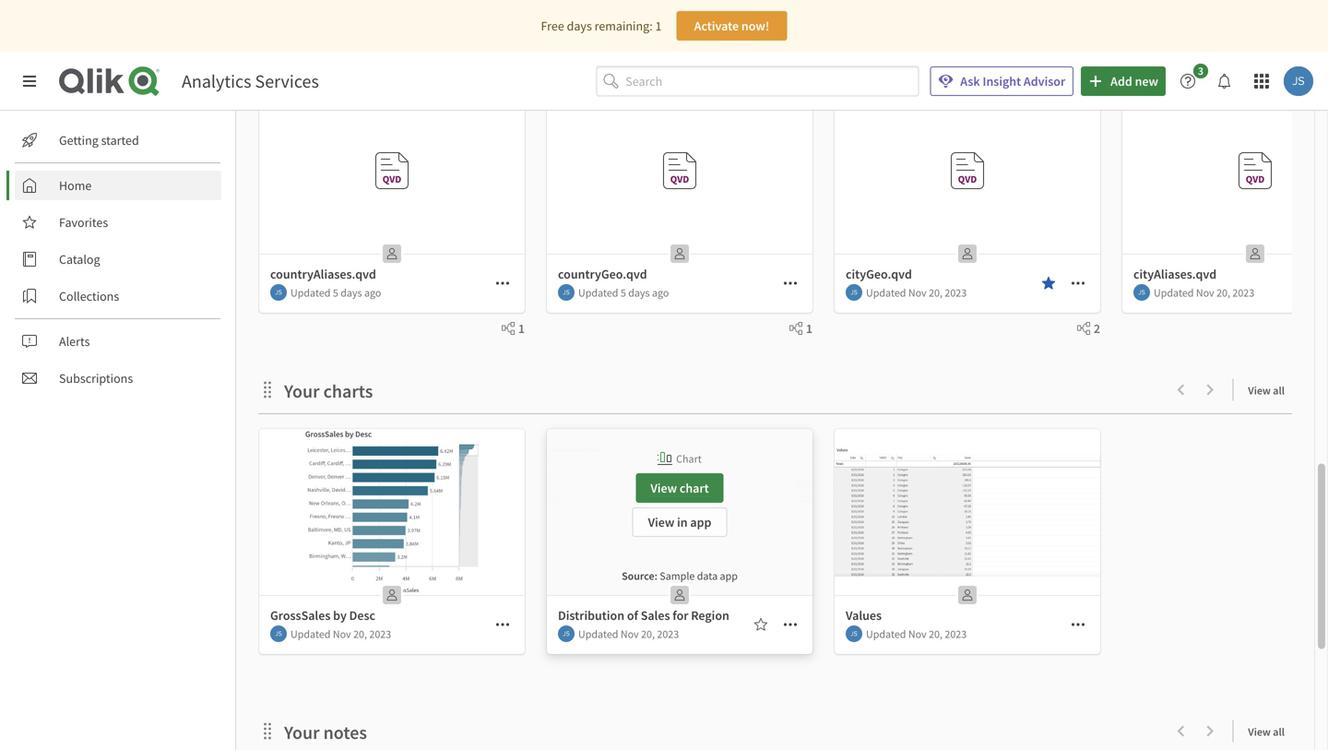 Task type: describe. For each thing, give the bounding box(es) containing it.
activate
[[694, 18, 739, 34]]

0 vertical spatial countryaliases.qvd
[[367, 235, 455, 250]]

5 for countrygeo.qvd
[[621, 285, 626, 300]]

for
[[673, 607, 689, 624]]

20, for grosssales by desc
[[353, 627, 367, 641]]

notes
[[324, 721, 367, 744]]

updated for distribution of sales for region
[[579, 627, 619, 641]]

updated 5 days ago for countrygeo.qvd
[[579, 285, 669, 300]]

john smith image for distribution of sales for region
[[558, 626, 575, 642]]

1 horizontal spatial cityaliases.qvd
[[1241, 235, 1309, 250]]

ago for countryaliases.qvd
[[364, 285, 381, 300]]

view inside 'button'
[[651, 480, 677, 496]]

personal element for distribution of sales for region
[[665, 580, 695, 610]]

free days remaining: 1
[[541, 18, 662, 34]]

2 button
[[1070, 320, 1101, 337]]

updated for countrygeo.qvd
[[579, 285, 619, 300]]

1 for countryaliases.qvd
[[518, 320, 525, 337]]

3
[[1199, 64, 1204, 78]]

open
[[1219, 199, 1249, 216]]

1 horizontal spatial 1
[[656, 18, 662, 34]]

updated for values
[[866, 627, 907, 641]]

data
[[697, 569, 718, 583]]

of
[[627, 607, 638, 624]]

john smith element for values
[[846, 626, 863, 642]]

getting
[[59, 132, 99, 149]]

all for your notes
[[1274, 725, 1285, 739]]

20, for cityaliases.qvd
[[1217, 285, 1231, 300]]

your notes
[[284, 721, 367, 744]]

home link
[[15, 171, 221, 200]]

advisor
[[1024, 73, 1066, 90]]

2023 for values
[[945, 627, 967, 641]]

updated for grosssales by desc
[[291, 627, 331, 641]]

updated for countryaliases.qvd
[[291, 285, 331, 300]]

1 horizontal spatial days
[[567, 18, 592, 34]]

personal element for grosssales by desc
[[377, 580, 407, 610]]

services
[[255, 70, 319, 93]]

Search text field
[[626, 66, 919, 96]]

more actions image for values
[[1071, 617, 1086, 632]]

chart image for sales
[[547, 429, 813, 595]]

1 for countrygeo.qvd
[[806, 320, 813, 337]]

updated nov 20, 2023 for values
[[866, 627, 967, 641]]

1 horizontal spatial app
[[720, 569, 738, 583]]

catalog link
[[15, 245, 221, 274]]

grosssales by desc
[[270, 607, 376, 624]]

john smith element for grosssales by desc
[[270, 626, 287, 642]]

your charts
[[284, 380, 373, 403]]

updated 5 days ago for countryaliases.qvd
[[291, 285, 381, 300]]

dataset
[[1251, 199, 1293, 216]]

chart
[[680, 480, 709, 496]]

analytics services
[[182, 70, 319, 93]]

started
[[101, 132, 139, 149]]

by
[[333, 607, 347, 624]]

activate now! link
[[677, 11, 787, 41]]

john smith image for countrygeo.qvd
[[558, 284, 575, 301]]

nov for distribution of sales for region
[[621, 627, 639, 641]]

updated for cityaliases.qvd
[[1154, 285, 1194, 300]]

days for countryaliases.qvd
[[341, 285, 362, 300]]

add new
[[1111, 73, 1159, 90]]

analytics
[[182, 70, 251, 93]]

more actions image
[[495, 617, 510, 632]]

updated nov 20, 2023 for grosssales by desc
[[291, 627, 391, 641]]

move collection image
[[258, 381, 277, 399]]

all for your charts
[[1274, 383, 1285, 398]]

3 chart image from the left
[[835, 429, 1101, 595]]

favorites
[[59, 214, 108, 231]]

view inside button
[[648, 514, 675, 531]]

john smith element for distribution of sales for region
[[558, 626, 575, 642]]

nov for citygeo.qvd
[[909, 285, 927, 300]]

1 button for countrygeo.qvd
[[782, 320, 813, 337]]

2
[[1094, 320, 1101, 337]]

collections link
[[15, 281, 221, 311]]

grosssales
[[270, 607, 331, 624]]

20, for distribution of sales for region
[[641, 627, 655, 641]]

activate now!
[[694, 18, 770, 34]]

favorites link
[[15, 208, 221, 237]]

2023 for distribution of sales for region
[[657, 627, 679, 641]]

move collection image
[[258, 722, 277, 740]]

2023 for cityaliases.qvd
[[1233, 285, 1255, 300]]

updated for citygeo.qvd
[[866, 285, 907, 300]]

more actions image for countrygeo.qvd
[[783, 276, 798, 291]]

distribution
[[558, 607, 625, 624]]

chart
[[677, 451, 702, 466]]

your for your notes
[[284, 721, 320, 744]]

updated nov 20, 2023 for citygeo.qvd
[[866, 285, 967, 300]]

personal element for countryaliases.qvd
[[377, 239, 407, 269]]



Task type: vqa. For each thing, say whether or not it's contained in the screenshot.
281,184,   3,369,157,   1,816,670,   2,643,743,   5,368,361's 0
no



Task type: locate. For each thing, give the bounding box(es) containing it.
getting started link
[[15, 125, 221, 155]]

2023 for citygeo.qvd
[[945, 285, 967, 300]]

0 vertical spatial view all link
[[1249, 378, 1293, 401]]

remaining:
[[595, 18, 653, 34]]

updated nov 20, 2023 for distribution of sales for region
[[579, 627, 679, 641]]

john smith element for countrygeo.qvd
[[558, 284, 575, 301]]

1 vertical spatial your
[[284, 721, 320, 744]]

updated nov 20, 2023
[[866, 285, 967, 300], [1154, 285, 1255, 300], [291, 627, 391, 641], [579, 627, 679, 641], [866, 627, 967, 641]]

your right move collection icon
[[284, 721, 320, 744]]

1 button for countryaliases.qvd
[[494, 320, 525, 337]]

0 vertical spatial countrygeo.qvd
[[662, 235, 736, 250]]

0 vertical spatial app
[[691, 514, 712, 531]]

more actions image
[[495, 276, 510, 291], [783, 276, 798, 291], [1071, 276, 1086, 291], [783, 617, 798, 632], [1071, 617, 1086, 632]]

1 vertical spatial cityaliases.qvd
[[1134, 266, 1217, 282]]

1 horizontal spatial updated 5 days ago
[[579, 285, 669, 300]]

app right in
[[691, 514, 712, 531]]

in
[[677, 514, 688, 531]]

john smith element for cityaliases.qvd
[[1134, 284, 1151, 301]]

2 horizontal spatial chart image
[[835, 429, 1101, 595]]

updated 5 days ago
[[291, 285, 381, 300], [579, 285, 669, 300]]

2 view all from the top
[[1249, 725, 1285, 739]]

insight
[[983, 73, 1022, 90]]

0 horizontal spatial 1
[[518, 320, 525, 337]]

source: sample data app
[[622, 569, 738, 583]]

app
[[691, 514, 712, 531], [720, 569, 738, 583]]

0 vertical spatial citygeo.qvd
[[959, 235, 1014, 250]]

0 vertical spatial cityaliases.qvd
[[1241, 235, 1309, 250]]

john smith image for values
[[846, 626, 863, 642]]

app inside button
[[691, 514, 712, 531]]

days
[[567, 18, 592, 34], [341, 285, 362, 300], [629, 285, 650, 300]]

view all for your charts
[[1249, 383, 1285, 398]]

0 vertical spatial view all
[[1249, 383, 1285, 398]]

close sidebar menu image
[[22, 74, 37, 89]]

nov for values
[[909, 627, 927, 641]]

getting started
[[59, 132, 139, 149]]

your charts link
[[284, 380, 381, 403]]

values
[[846, 607, 882, 624]]

: citygeo.qvd
[[954, 235, 1014, 250]]

1 updated 5 days ago from the left
[[291, 285, 381, 300]]

john smith element
[[270, 284, 287, 301], [558, 284, 575, 301], [846, 284, 863, 301], [1134, 284, 1151, 301], [270, 626, 287, 642], [558, 626, 575, 642], [846, 626, 863, 642]]

1 vertical spatial citygeo.qvd
[[846, 266, 912, 282]]

0 horizontal spatial ago
[[364, 285, 381, 300]]

source:
[[622, 569, 658, 583]]

20, for values
[[929, 627, 943, 641]]

personal element for countrygeo.qvd
[[665, 239, 695, 269]]

distribution of sales for region
[[558, 607, 730, 624]]

days for countrygeo.qvd
[[629, 285, 650, 300]]

ask insight advisor
[[961, 73, 1066, 90]]

nov
[[909, 285, 927, 300], [1197, 285, 1215, 300], [333, 627, 351, 641], [621, 627, 639, 641], [909, 627, 927, 641]]

subscriptions link
[[15, 364, 221, 393]]

2 1 button from the left
[[782, 320, 813, 337]]

updated nov 20, 2023 down :
[[866, 285, 967, 300]]

0 horizontal spatial citygeo.qvd
[[846, 266, 912, 282]]

home
[[59, 177, 92, 194]]

chart image for desc
[[259, 429, 525, 595]]

2 ago from the left
[[652, 285, 669, 300]]

john smith element for citygeo.qvd
[[846, 284, 863, 301]]

2 chart image from the left
[[547, 429, 813, 595]]

john smith image
[[846, 284, 863, 301], [270, 626, 287, 642], [558, 626, 575, 642], [846, 626, 863, 642]]

updated nov 20, 2023 down open
[[1154, 285, 1255, 300]]

your right move collection image
[[284, 380, 320, 403]]

20,
[[929, 285, 943, 300], [1217, 285, 1231, 300], [353, 627, 367, 641], [641, 627, 655, 641], [929, 627, 943, 641]]

3 button
[[1174, 64, 1214, 96]]

open dataset
[[1219, 199, 1293, 216]]

view all link
[[1249, 378, 1293, 401], [1249, 720, 1293, 743]]

john smith element for countryaliases.qvd
[[270, 284, 287, 301]]

personal element
[[377, 239, 407, 269], [665, 239, 695, 269], [953, 239, 983, 269], [1241, 239, 1271, 269], [377, 580, 407, 610], [665, 580, 695, 610], [953, 580, 983, 610]]

sales
[[641, 607, 670, 624]]

1 horizontal spatial 5
[[621, 285, 626, 300]]

0 horizontal spatial 5
[[333, 285, 338, 300]]

0 horizontal spatial days
[[341, 285, 362, 300]]

chart image
[[259, 429, 525, 595], [547, 429, 813, 595], [835, 429, 1101, 595]]

:
[[954, 235, 957, 250]]

ago for countrygeo.qvd
[[652, 285, 669, 300]]

add new button
[[1082, 66, 1166, 96]]

searchbar element
[[596, 66, 919, 96]]

more actions image for countryaliases.qvd
[[495, 276, 510, 291]]

0 horizontal spatial chart image
[[259, 429, 525, 595]]

updated
[[291, 285, 331, 300], [579, 285, 619, 300], [866, 285, 907, 300], [1154, 285, 1194, 300], [291, 627, 331, 641], [579, 627, 619, 641], [866, 627, 907, 641]]

5 for countryaliases.qvd
[[333, 285, 338, 300]]

1 1 button from the left
[[494, 320, 525, 337]]

2023
[[945, 285, 967, 300], [1233, 285, 1255, 300], [369, 627, 391, 641], [657, 627, 679, 641], [945, 627, 967, 641]]

john smith image for countryaliases.qvd
[[270, 284, 287, 301]]

personal element for values
[[953, 580, 983, 610]]

0 horizontal spatial app
[[691, 514, 712, 531]]

region
[[691, 607, 730, 624]]

add to favorites image
[[754, 617, 769, 632]]

1 vertical spatial app
[[720, 569, 738, 583]]

view chart button
[[636, 473, 724, 503]]

1 your from the top
[[284, 380, 320, 403]]

2 horizontal spatial days
[[629, 285, 650, 300]]

view in app
[[648, 514, 712, 531]]

1 5 from the left
[[333, 285, 338, 300]]

view all link for your notes
[[1249, 720, 1293, 743]]

view chart
[[651, 480, 709, 496]]

1 vertical spatial all
[[1274, 725, 1285, 739]]

2 5 from the left
[[621, 285, 626, 300]]

your
[[284, 380, 320, 403], [284, 721, 320, 744]]

0 horizontal spatial updated 5 days ago
[[291, 285, 381, 300]]

alerts link
[[15, 327, 221, 356]]

1 all from the top
[[1274, 383, 1285, 398]]

updated nov 20, 2023 down of
[[579, 627, 679, 641]]

collections
[[59, 288, 119, 304]]

1 horizontal spatial chart image
[[547, 429, 813, 595]]

1 button
[[494, 320, 525, 337], [782, 320, 813, 337]]

main content containing your charts
[[229, 29, 1329, 750]]

view all for your notes
[[1249, 725, 1285, 739]]

sample
[[660, 569, 695, 583]]

free
[[541, 18, 565, 34]]

app right data
[[720, 569, 738, 583]]

analytics services element
[[182, 70, 319, 93]]

2 view all link from the top
[[1249, 720, 1293, 743]]

1 vertical spatial countryaliases.qvd
[[270, 266, 376, 282]]

1 vertical spatial countrygeo.qvd
[[558, 266, 647, 282]]

subscriptions
[[59, 370, 133, 387]]

nov for cityaliases.qvd
[[1197, 285, 1215, 300]]

updated nov 20, 2023 down "by"
[[291, 627, 391, 641]]

main content
[[229, 29, 1329, 750]]

1 horizontal spatial citygeo.qvd
[[959, 235, 1014, 250]]

1 vertical spatial view all
[[1249, 725, 1285, 739]]

cityaliases.qvd
[[1241, 235, 1309, 250], [1134, 266, 1217, 282]]

nov for grosssales by desc
[[333, 627, 351, 641]]

2023 for grosssales by desc
[[369, 627, 391, 641]]

1 vertical spatial view all link
[[1249, 720, 1293, 743]]

2 horizontal spatial 1
[[806, 320, 813, 337]]

5
[[333, 285, 338, 300], [621, 285, 626, 300]]

updated nov 20, 2023 down values
[[866, 627, 967, 641]]

open dataset button
[[1204, 193, 1307, 222]]

your notes link
[[284, 721, 375, 744]]

view all link for your charts
[[1249, 378, 1293, 401]]

navigation pane element
[[0, 118, 235, 400]]

view
[[1249, 383, 1271, 398], [651, 480, 677, 496], [648, 514, 675, 531], [1249, 725, 1271, 739]]

ask
[[961, 73, 981, 90]]

1 horizontal spatial countrygeo.qvd
[[662, 235, 736, 250]]

1 view all from the top
[[1249, 383, 1285, 398]]

john smith image for cityaliases.qvd
[[1134, 284, 1151, 301]]

catalog
[[59, 251, 100, 268]]

1 chart image from the left
[[259, 429, 525, 595]]

view all
[[1249, 383, 1285, 398], [1249, 725, 1285, 739]]

2 updated 5 days ago from the left
[[579, 285, 669, 300]]

0 horizontal spatial cityaliases.qvd
[[1134, 266, 1217, 282]]

0 vertical spatial all
[[1274, 383, 1285, 398]]

1 ago from the left
[[364, 285, 381, 300]]

countryaliases.qvd
[[367, 235, 455, 250], [270, 266, 376, 282]]

20, for citygeo.qvd
[[929, 285, 943, 300]]

citygeo.qvd
[[959, 235, 1014, 250], [846, 266, 912, 282]]

john smith image for citygeo.qvd
[[846, 284, 863, 301]]

alerts
[[59, 333, 90, 350]]

2 all from the top
[[1274, 725, 1285, 739]]

1 view all link from the top
[[1249, 378, 1293, 401]]

add
[[1111, 73, 1133, 90]]

1
[[656, 18, 662, 34], [518, 320, 525, 337], [806, 320, 813, 337]]

remove from favorites image
[[1042, 276, 1057, 291]]

1 horizontal spatial 1 button
[[782, 320, 813, 337]]

countrygeo.qvd
[[662, 235, 736, 250], [558, 266, 647, 282]]

all
[[1274, 383, 1285, 398], [1274, 725, 1285, 739]]

personal element for citygeo.qvd
[[953, 239, 983, 269]]

ask insight advisor button
[[930, 66, 1074, 96]]

updated nov 20, 2023 for cityaliases.qvd
[[1154, 285, 1255, 300]]

view in app button
[[633, 507, 727, 537]]

0 vertical spatial your
[[284, 380, 320, 403]]

2 your from the top
[[284, 721, 320, 744]]

john smith image for grosssales by desc
[[270, 626, 287, 642]]

ago
[[364, 285, 381, 300], [652, 285, 669, 300]]

now!
[[742, 18, 770, 34]]

1 horizontal spatial ago
[[652, 285, 669, 300]]

0 horizontal spatial 1 button
[[494, 320, 525, 337]]

your for your charts
[[284, 380, 320, 403]]

new
[[1135, 73, 1159, 90]]

charts
[[324, 380, 373, 403]]

desc
[[349, 607, 376, 624]]

0 horizontal spatial countrygeo.qvd
[[558, 266, 647, 282]]

john smith image
[[1284, 66, 1314, 96], [270, 284, 287, 301], [558, 284, 575, 301], [1134, 284, 1151, 301]]



